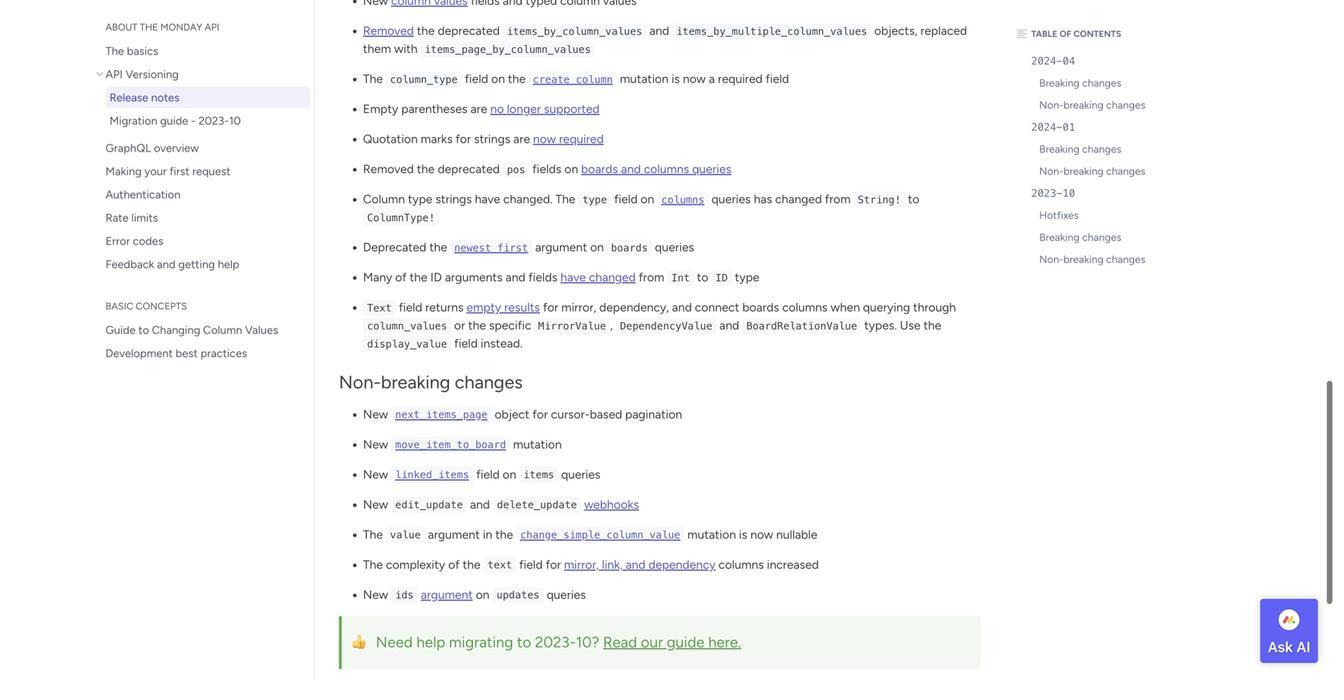 Task type: vqa. For each thing, say whether or not it's contained in the screenshot.
Jan
no



Task type: locate. For each thing, give the bounding box(es) containing it.
through
[[913, 301, 956, 315]]

create_column
[[533, 74, 613, 86]]

next_items_page link
[[391, 407, 492, 423]]

non-breaking changes link down hotfixes link
[[1021, 249, 1190, 271]]

2024- inside 'link'
[[1032, 121, 1063, 133]]

guide to changing column values link
[[93, 319, 310, 341]]

0 vertical spatial is
[[672, 72, 680, 86]]

migration guide - 2023-10 link
[[106, 110, 310, 132]]

notes
[[151, 91, 180, 104]]

0 horizontal spatial 2023-
[[199, 114, 229, 128]]

2024- up 2024-01
[[1032, 55, 1063, 67]]

0 vertical spatial breaking
[[1040, 77, 1080, 89]]

api up the basics "link"
[[205, 21, 219, 33]]

10 up hotfixes
[[1063, 187, 1076, 199]]

api up release
[[106, 67, 123, 81]]

4 new from the top
[[363, 498, 388, 512]]

a
[[709, 72, 715, 86]]

objects,
[[875, 24, 918, 38]]

argument
[[535, 240, 587, 255], [428, 528, 480, 542], [421, 588, 473, 602]]

mirror, up mirrorvalue
[[562, 301, 597, 315]]

id inside many of the id arguments and fields have changed from int to id type
[[716, 272, 728, 284]]

2 horizontal spatial now
[[751, 528, 774, 542]]

boards down the now required link
[[581, 162, 618, 177]]

longer
[[507, 102, 541, 116]]

0 vertical spatial 2024-
[[1032, 55, 1063, 67]]

2024- for 04
[[1032, 55, 1063, 67]]

mutation up dependency
[[688, 528, 736, 542]]

field
[[465, 72, 488, 86], [766, 72, 789, 86], [614, 192, 638, 207], [399, 301, 422, 315], [454, 337, 478, 351], [476, 468, 500, 482], [519, 558, 543, 572]]

removed
[[363, 24, 414, 38], [363, 162, 414, 177]]

queries
[[692, 162, 732, 177], [712, 192, 751, 207], [655, 240, 694, 255], [561, 468, 601, 482], [547, 588, 586, 602]]

2 vertical spatial breaking changes
[[1040, 231, 1122, 244]]

link,
[[602, 558, 623, 572]]

breaking changes link down the 01
[[1021, 138, 1190, 160]]

argument right ids
[[421, 588, 473, 602]]

the inside column type strings have changed. the type field on columns queries has changed from string! to columntype!
[[556, 192, 576, 207]]

1 vertical spatial is
[[739, 528, 748, 542]]

2 2024- from the top
[[1032, 121, 1063, 133]]

boards right connect
[[743, 301, 780, 315]]

breaking changes for 01
[[1040, 143, 1122, 156]]

the inside the basics "link"
[[106, 44, 124, 58]]

the left the complexity
[[363, 558, 383, 572]]

first
[[170, 165, 190, 178]]

edit_update
[[395, 499, 463, 511]]

0 vertical spatial boards
[[581, 162, 618, 177]]

api
[[205, 21, 219, 33], [106, 67, 123, 81]]

0 vertical spatial required
[[718, 72, 763, 86]]

1 vertical spatial strings
[[436, 192, 472, 207]]

is left nullable
[[739, 528, 748, 542]]

1 vertical spatial mutation
[[513, 438, 562, 452]]

1 horizontal spatial is
[[739, 528, 748, 542]]

getting
[[178, 258, 215, 271]]

feedback and getting help link
[[93, 254, 310, 275]]

authentication
[[106, 188, 181, 201]]

2023- up hotfixes
[[1032, 187, 1063, 199]]

2023- inside migration guide - 2023-10 link
[[199, 114, 229, 128]]

codes
[[133, 234, 163, 248]]

no longer supported link
[[490, 102, 600, 116]]

value
[[390, 529, 421, 542]]

breaking changes link
[[1021, 72, 1190, 94], [1021, 138, 1190, 160], [1021, 227, 1190, 249]]

2023- right '-'
[[199, 114, 229, 128]]

1 vertical spatial removed
[[363, 162, 414, 177]]

empty parentheses are no longer supported
[[363, 102, 600, 116]]

text
[[367, 302, 392, 314]]

0 vertical spatial non-breaking changes link
[[1021, 94, 1190, 116]]

string!
[[858, 194, 901, 206]]

0 horizontal spatial have
[[475, 192, 500, 207]]

removed link
[[363, 24, 414, 38]]

graphql
[[106, 141, 151, 155]]

1 horizontal spatial 10
[[1063, 187, 1076, 199]]

column inside column type strings have changed. the type field on columns queries has changed from string! to columntype!
[[363, 192, 405, 207]]

id up connect
[[716, 272, 728, 284]]

1 vertical spatial non-breaking changes link
[[1021, 160, 1190, 183]]

0 vertical spatial api
[[205, 21, 219, 33]]

now left nullable
[[751, 528, 774, 542]]

breaking changes link for 2024-04
[[1021, 72, 1190, 94]]

guide right our
[[667, 634, 705, 652]]

1 horizontal spatial 2023-
[[535, 634, 576, 652]]

1 vertical spatial 10
[[1063, 187, 1076, 199]]

field inside column type strings have changed. the type field on columns queries has changed from string! to columntype!
[[614, 192, 638, 207]]

mirror, left link,
[[564, 558, 599, 572]]

1 horizontal spatial strings
[[474, 132, 511, 147]]

new for argument
[[363, 588, 388, 602]]

no
[[490, 102, 504, 116]]

1 horizontal spatial guide
[[667, 634, 705, 652]]

3 non-breaking changes link from the top
[[1021, 249, 1190, 271]]

is left the a at the top right of page
[[672, 72, 680, 86]]

1 vertical spatial argument
[[428, 528, 480, 542]]

breaking changes
[[1040, 77, 1122, 89], [1040, 143, 1122, 156], [1040, 231, 1122, 244]]

columns up boardrelationvalue
[[782, 301, 828, 315]]

1 vertical spatial breaking changes link
[[1021, 138, 1190, 160]]

mutation down objects, replaced them with
[[620, 72, 669, 86]]

1 2024- from the top
[[1032, 55, 1063, 67]]

1 horizontal spatial have
[[561, 271, 586, 285]]

2 new from the top
[[363, 438, 388, 452]]

2 vertical spatial mutation
[[688, 528, 736, 542]]

field up column_values on the top left of the page
[[399, 301, 422, 315]]

1 horizontal spatial id
[[716, 272, 728, 284]]

non-breaking changes up the 2024-01 'link'
[[1040, 99, 1146, 112]]

to right 'int'
[[697, 271, 709, 285]]

0 vertical spatial argument
[[535, 240, 587, 255]]

non- for non-breaking changes link related to 04
[[1040, 99, 1064, 112]]

0 vertical spatial breaking changes link
[[1021, 72, 1190, 94]]

column_type
[[390, 74, 458, 86]]

1 horizontal spatial from
[[825, 192, 851, 207]]

1 breaking changes link from the top
[[1021, 72, 1190, 94]]

1 vertical spatial 2023-
[[1032, 187, 1063, 199]]

project logo image
[[1277, 608, 1302, 633]]

migrating
[[449, 634, 513, 652]]

on up have changed link
[[590, 240, 604, 255]]

new left edit_update
[[363, 498, 388, 512]]

argument for updates
[[421, 588, 473, 602]]

0 horizontal spatial api
[[106, 67, 123, 81]]

3 new from the top
[[363, 468, 388, 482]]

basics
[[127, 44, 158, 58]]

boards down column type strings have changed. the type field on columns queries has changed from string! to columntype!
[[611, 242, 648, 254]]

new for object
[[363, 407, 388, 422]]

1 non-breaking changes link from the top
[[1021, 94, 1190, 116]]

1 vertical spatial of
[[448, 558, 460, 572]]

changed up 'dependency,'
[[589, 271, 636, 285]]

help right getting
[[218, 258, 239, 271]]

0 vertical spatial fields
[[533, 162, 562, 177]]

new for mutation
[[363, 438, 388, 452]]

rate limits
[[106, 211, 158, 225]]

non-breaking changes up "next_items_page" link
[[339, 372, 523, 393]]

0 horizontal spatial strings
[[436, 192, 472, 207]]

2023- inside 2023-10 link
[[1032, 187, 1063, 199]]

new linked_items field on items queries
[[363, 468, 601, 482]]

2 vertical spatial boards
[[743, 301, 780, 315]]

non-breaking changes link up hotfixes link
[[1021, 160, 1190, 183]]

to inside guide to changing column values link
[[138, 323, 149, 337]]

the
[[106, 44, 124, 58], [363, 72, 383, 86], [556, 192, 576, 207], [363, 528, 383, 542], [363, 558, 383, 572]]

breaking changes down 04 at the right
[[1040, 77, 1122, 89]]

concepts
[[136, 301, 187, 312]]

non-breaking changes down hotfixes link
[[1040, 253, 1146, 266]]

removed down quotation
[[363, 162, 414, 177]]

1 vertical spatial boards
[[611, 242, 648, 254]]

webhooks
[[584, 498, 639, 512]]

monday
[[160, 21, 202, 33]]

many
[[363, 271, 392, 285]]

0 horizontal spatial changed
[[589, 271, 636, 285]]

1 horizontal spatial now
[[683, 72, 706, 86]]

the down the removed the deprecated pos fields on boards and columns queries
[[556, 192, 576, 207]]

1 vertical spatial guide
[[667, 634, 705, 652]]

2 deprecated from the top
[[438, 162, 500, 177]]

2024- up 2023-10
[[1032, 121, 1063, 133]]

ids
[[395, 590, 414, 602]]

changed right has
[[775, 192, 822, 207]]

1 vertical spatial breaking changes
[[1040, 143, 1122, 156]]

results
[[504, 301, 540, 315]]

for inside text field returns empty results for mirror, dependency, and connect boards columns when querying through column_values or the specific mirrorvalue , dependencyvalue and boardrelationvalue types. use the display_value field instead.
[[543, 301, 559, 315]]

column type strings have changed. the type field on columns queries has changed from string! to columntype!
[[363, 192, 920, 224]]

2023- down updates
[[535, 634, 576, 652]]

new left "next_items_page" link
[[363, 407, 388, 422]]

to right "string!"
[[908, 192, 920, 207]]

breaking changes down the 01
[[1040, 143, 1122, 156]]

making
[[106, 165, 142, 178]]

use
[[900, 319, 921, 333]]

field down boards and columns queries link
[[614, 192, 638, 207]]

breaking for non-breaking changes link corresponding to 01
[[1064, 165, 1104, 178]]

have
[[475, 192, 500, 207], [561, 271, 586, 285]]

1 deprecated from the top
[[438, 24, 500, 38]]

column up practices
[[203, 323, 242, 337]]

specific
[[489, 319, 532, 333]]

strings inside column type strings have changed. the type field on columns queries has changed from string! to columntype!
[[436, 192, 472, 207]]

non-breaking changes link for 01
[[1021, 160, 1190, 183]]

0 vertical spatial help
[[218, 258, 239, 271]]

changed
[[775, 192, 822, 207], [589, 271, 636, 285]]

non-breaking changes for 1st non-breaking changes link from the bottom of the page
[[1040, 253, 1146, 266]]

0 vertical spatial guide
[[160, 114, 188, 128]]

ask ai
[[1268, 639, 1311, 656]]

2 horizontal spatial mutation
[[688, 528, 736, 542]]

non- up 2024-01
[[1040, 99, 1064, 112]]

1 vertical spatial help
[[417, 634, 445, 652]]

of
[[395, 271, 407, 285], [448, 558, 460, 572]]

1 vertical spatial from
[[639, 271, 665, 285]]

0 vertical spatial deprecated
[[438, 24, 500, 38]]

1 vertical spatial 2024-
[[1032, 121, 1063, 133]]

types.
[[865, 319, 897, 333]]

2 breaking changes link from the top
[[1021, 138, 1190, 160]]

0 vertical spatial 2023-
[[199, 114, 229, 128]]

2 removed from the top
[[363, 162, 414, 177]]

0 vertical spatial now
[[683, 72, 706, 86]]

to right guide
[[138, 323, 149, 337]]

for up mirrorvalue
[[543, 301, 559, 315]]

non-breaking changes up 2023-10 link
[[1040, 165, 1146, 178]]

breaking down hotfixes link
[[1064, 253, 1104, 266]]

2 vertical spatial argument
[[421, 588, 473, 602]]

breaking up 2023-10 link
[[1064, 165, 1104, 178]]

1 horizontal spatial mutation
[[620, 72, 669, 86]]

breaking down 2024-04 on the top right of the page
[[1040, 77, 1080, 89]]

authentication link
[[93, 184, 310, 205]]

2 horizontal spatial 2023-
[[1032, 187, 1063, 199]]

non-breaking changes link up the 01
[[1021, 94, 1190, 116]]

columns
[[644, 162, 689, 177], [662, 194, 705, 206], [782, 301, 828, 315], [719, 558, 764, 572]]

breaking for 04
[[1040, 77, 1080, 89]]

of right many
[[395, 271, 407, 285]]

here.
[[708, 634, 742, 652]]

1 horizontal spatial are
[[514, 132, 530, 147]]

0 horizontal spatial 10
[[229, 114, 241, 128]]

strings
[[474, 132, 511, 147], [436, 192, 472, 207]]

breaking up the 01
[[1064, 99, 1104, 112]]

new left move_item_to_board link
[[363, 438, 388, 452]]

with
[[394, 42, 418, 56]]

0 vertical spatial changed
[[775, 192, 822, 207]]

0 vertical spatial have
[[475, 192, 500, 207]]

1 removed from the top
[[363, 24, 414, 38]]

1 breaking from the top
[[1040, 77, 1080, 89]]

deprecated down the quotation marks for strings are now required
[[438, 162, 500, 177]]

field down the items_by_multiple_column_values
[[766, 72, 789, 86]]

2 vertical spatial non-breaking changes link
[[1021, 249, 1190, 271]]

new move_item_to_board mutation
[[363, 438, 562, 452]]

on
[[491, 72, 505, 86], [565, 162, 578, 177], [641, 192, 655, 207], [590, 240, 604, 255], [503, 468, 517, 482], [476, 588, 490, 602]]

have up mirrorvalue
[[561, 271, 586, 285]]

non- up 2023-10
[[1040, 165, 1064, 178]]

non- for 1st non-breaking changes link from the bottom of the page
[[1040, 253, 1064, 266]]

guide left '-'
[[160, 114, 188, 128]]

1 new from the top
[[363, 407, 388, 422]]

3 breaking changes link from the top
[[1021, 227, 1190, 249]]

text
[[488, 560, 512, 572]]

strings up newest_first
[[436, 192, 472, 207]]

04
[[1063, 55, 1076, 67]]

new for and
[[363, 498, 388, 512]]

required right the a at the top right of page
[[718, 72, 763, 86]]

from
[[825, 192, 851, 207], [639, 271, 665, 285]]

fields right pos
[[533, 162, 562, 177]]

error
[[106, 234, 130, 248]]

about the monday api
[[106, 21, 219, 33]]

0 horizontal spatial guide
[[160, 114, 188, 128]]

0 vertical spatial mutation
[[620, 72, 669, 86]]

breaking changes down hotfixes
[[1040, 231, 1122, 244]]

queries up 'int'
[[655, 240, 694, 255]]

the up with on the top left of the page
[[417, 24, 435, 38]]

argument left in
[[428, 528, 480, 542]]

1 vertical spatial deprecated
[[438, 162, 500, 177]]

mutation for field on the
[[620, 72, 669, 86]]

0 horizontal spatial type
[[408, 192, 433, 207]]

1 horizontal spatial changed
[[775, 192, 822, 207]]

mutation up items
[[513, 438, 562, 452]]

non- down hotfixes
[[1040, 253, 1064, 266]]

column up columntype!
[[363, 192, 405, 207]]

0 horizontal spatial mutation
[[513, 438, 562, 452]]

breaking changes link down 04 at the right
[[1021, 72, 1190, 94]]

0 vertical spatial from
[[825, 192, 851, 207]]

have left changed. at the top left
[[475, 192, 500, 207]]

boards inside text field returns empty results for mirror, dependency, and connect boards columns when querying through column_values or the specific mirrorvalue , dependencyvalue and boardrelationvalue types. use the display_value field instead.
[[743, 301, 780, 315]]

argument up many of the id arguments and fields have changed from int to id type
[[535, 240, 587, 255]]

0 horizontal spatial is
[[672, 72, 680, 86]]

on down boards and columns queries link
[[641, 192, 655, 207]]

ai
[[1297, 639, 1311, 656]]

1 vertical spatial have
[[561, 271, 586, 285]]

migration guide - 2023-10
[[110, 114, 241, 128]]

mirror, inside text field returns empty results for mirror, dependency, and connect boards columns when querying through column_values or the specific mirrorvalue , dependencyvalue and boardrelationvalue types. use the display_value field instead.
[[562, 301, 597, 315]]

items_page_by_column_values
[[425, 43, 591, 56]]

guide
[[106, 323, 136, 337]]

1 vertical spatial changed
[[589, 271, 636, 285]]

type down the removed the deprecated pos fields on boards and columns queries
[[583, 194, 607, 206]]

1 vertical spatial api
[[106, 67, 123, 81]]

0 vertical spatial column
[[363, 192, 405, 207]]

the
[[140, 21, 158, 33], [417, 24, 435, 38], [508, 72, 526, 86], [417, 162, 435, 177], [429, 240, 447, 255], [410, 271, 428, 285], [468, 319, 486, 333], [924, 319, 942, 333], [495, 528, 513, 542], [463, 558, 481, 572]]

0 horizontal spatial of
[[395, 271, 407, 285]]

the down the them
[[363, 72, 383, 86]]

0 vertical spatial are
[[471, 102, 487, 116]]

5 new from the top
[[363, 588, 388, 602]]

1 vertical spatial breaking
[[1040, 143, 1080, 156]]

columns left 'increased'
[[719, 558, 764, 572]]

0 vertical spatial breaking changes
[[1040, 77, 1122, 89]]

our
[[641, 634, 663, 652]]

0 horizontal spatial help
[[218, 258, 239, 271]]

deprecated
[[438, 24, 500, 38], [438, 162, 500, 177]]

0 horizontal spatial now
[[533, 132, 556, 147]]

move_item_to_board link
[[391, 437, 510, 453]]

argument link
[[421, 588, 473, 602]]

for down the value argument in the change_simple_column_value mutation is now nullable
[[546, 558, 561, 572]]

2 horizontal spatial type
[[735, 271, 760, 285]]

3 breaking changes from the top
[[1040, 231, 1122, 244]]

nullable
[[777, 528, 818, 542]]

queries down 'the complexity of the text field for mirror, link, and dependency columns increased'
[[547, 588, 586, 602]]

new left ids
[[363, 588, 388, 602]]

1 horizontal spatial column
[[363, 192, 405, 207]]

the left 'value'
[[363, 528, 383, 542]]

the left text in the bottom of the page
[[463, 558, 481, 572]]

1 breaking changes from the top
[[1040, 77, 1122, 89]]

deprecated for fields
[[438, 162, 500, 177]]

id up the returns
[[431, 271, 442, 285]]

items
[[524, 469, 554, 481]]

2 non-breaking changes link from the top
[[1021, 160, 1190, 183]]

breaking for 01
[[1040, 143, 1080, 156]]

display_value
[[367, 338, 447, 350]]

2 breaking changes from the top
[[1040, 143, 1122, 156]]

2 breaking from the top
[[1040, 143, 1080, 156]]

2 vertical spatial breaking changes link
[[1021, 227, 1190, 249]]

01
[[1063, 121, 1076, 133]]

2 vertical spatial now
[[751, 528, 774, 542]]

2 vertical spatial breaking
[[1040, 231, 1080, 244]]

overview
[[154, 141, 199, 155]]

are down the "longer" at top left
[[514, 132, 530, 147]]

0 horizontal spatial from
[[639, 271, 665, 285]]

are left no
[[471, 102, 487, 116]]

pos
[[507, 164, 526, 176]]

breaking changes link down 2023-10 link
[[1021, 227, 1190, 249]]

on down text in the bottom of the page
[[476, 588, 490, 602]]

making your first request
[[106, 165, 231, 178]]

0 vertical spatial removed
[[363, 24, 414, 38]]

breaking down display_value
[[381, 372, 450, 393]]

help
[[218, 258, 239, 271], [417, 634, 445, 652]]

0 vertical spatial strings
[[474, 132, 511, 147]]



Task type: describe. For each thing, give the bounding box(es) containing it.
new edit_update and delete_update webhooks
[[363, 498, 639, 512]]

feedback and getting help
[[106, 258, 239, 271]]

int
[[672, 272, 690, 284]]

columns inside text field returns empty results for mirror, dependency, and connect boards columns when querying through column_values or the specific mirrorvalue , dependencyvalue and boardrelationvalue types. use the display_value field instead.
[[782, 301, 828, 315]]

the for complexity
[[363, 558, 383, 572]]

versioning
[[125, 67, 179, 81]]

hide subpages for api versioning image
[[94, 72, 106, 80]]

create_column link
[[529, 72, 617, 88]]

now for mutation is now a required field
[[683, 72, 706, 86]]

changed inside column type strings have changed. the type field on columns queries has changed from string! to columntype!
[[775, 192, 822, 207]]

1 vertical spatial required
[[559, 132, 604, 147]]

field down or
[[454, 337, 478, 351]]

columntype!
[[367, 212, 435, 224]]

boards and columns queries link
[[581, 162, 732, 177]]

values
[[245, 323, 278, 337]]

on left items
[[503, 468, 517, 482]]

0 vertical spatial 10
[[229, 114, 241, 128]]

non-breaking changes for non-breaking changes link corresponding to 01
[[1040, 165, 1146, 178]]

to right migrating
[[517, 634, 531, 652]]

feedback
[[106, 258, 154, 271]]

rate limits link
[[93, 207, 310, 229]]

have changed link
[[561, 271, 636, 285]]

1 vertical spatial mirror,
[[564, 558, 599, 572]]

graphql overview
[[106, 141, 199, 155]]

newest_first
[[454, 242, 528, 254]]

error codes
[[106, 234, 163, 248]]

ask
[[1268, 639, 1294, 656]]

development best practices link
[[93, 343, 310, 364]]

text field returns empty results for mirror, dependency, and connect boards columns when querying through column_values or the specific mirrorvalue , dependencyvalue and boardrelationvalue types. use the display_value field instead.
[[367, 301, 956, 351]]

ask ai button
[[1261, 599, 1318, 664]]

non-breaking changes for non-breaking changes link related to 04
[[1040, 99, 1146, 112]]

graphql overview link
[[93, 137, 310, 159]]

to inside column type strings have changed. the type field on columns queries has changed from string! to columntype!
[[908, 192, 920, 207]]

deprecated for and
[[438, 24, 500, 38]]

changing
[[152, 323, 200, 337]]

columns up columns link
[[644, 162, 689, 177]]

hotfixes
[[1040, 209, 1079, 222]]

is for a
[[672, 72, 680, 86]]

release
[[110, 91, 148, 104]]

on inside column type strings have changed. the type field on columns queries has changed from string! to columntype!
[[641, 192, 655, 207]]

removed the deprecated items_by_column_values and items_by_multiple_column_values
[[363, 24, 868, 38]]

non- for non-breaking changes link corresponding to 01
[[1040, 165, 1064, 178]]

columns inside column type strings have changed. the type field on columns queries has changed from string! to columntype!
[[662, 194, 705, 206]]

mirrorvalue
[[539, 320, 606, 332]]

1 vertical spatial are
[[514, 132, 530, 147]]

breaking for non-breaking changes link related to 04
[[1064, 99, 1104, 112]]

change_simple_column_value
[[520, 529, 681, 542]]

queries inside column type strings have changed. the type field on columns queries has changed from string! to columntype!
[[712, 192, 751, 207]]

have inside column type strings have changed. the type field on columns queries has changed from string! to columntype!
[[475, 192, 500, 207]]

api versioning link
[[93, 63, 310, 85]]

field right text in the bottom of the page
[[519, 558, 543, 572]]

deprecated the newest_first argument on boards queries
[[363, 240, 694, 255]]

read
[[603, 634, 637, 652]]

new for field
[[363, 468, 388, 482]]

10?
[[576, 634, 600, 652]]

deprecated
[[363, 240, 427, 255]]

0 horizontal spatial are
[[471, 102, 487, 116]]

when
[[831, 301, 860, 315]]

the value argument in the change_simple_column_value mutation is now nullable
[[363, 528, 818, 542]]

development
[[106, 347, 173, 360]]

removed for fields
[[363, 162, 414, 177]]

dependency,
[[599, 301, 669, 315]]

boards inside 'deprecated the newest_first argument on boards queries'
[[611, 242, 648, 254]]

0 vertical spatial of
[[395, 271, 407, 285]]

2024-01 link
[[1013, 116, 1190, 138]]

webhooks link
[[584, 498, 639, 512]]

move_item_to_board
[[395, 439, 506, 451]]

the for basics
[[106, 44, 124, 58]]

non-breaking changes link for 04
[[1021, 94, 1190, 116]]

error codes link
[[93, 230, 310, 252]]

empty
[[363, 102, 398, 116]]

queries right items
[[561, 468, 601, 482]]

1 horizontal spatial of
[[448, 558, 460, 572]]

many of the id arguments and fields have changed from int to id type
[[363, 271, 760, 285]]

removed for and
[[363, 24, 414, 38]]

release notes link
[[106, 87, 310, 108]]

the basics
[[106, 44, 158, 58]]

2024-04
[[1032, 55, 1076, 67]]

cursor-
[[551, 407, 590, 422]]

for right marks
[[456, 132, 471, 147]]

2 vertical spatial 2023-
[[535, 634, 576, 652]]

2024-04 link
[[1013, 50, 1190, 72]]

argument for the
[[428, 528, 480, 542]]

object
[[495, 407, 530, 422]]

1 horizontal spatial help
[[417, 634, 445, 652]]

empty results link
[[467, 301, 540, 315]]

now for mutation is now nullable
[[751, 528, 774, 542]]

1 vertical spatial fields
[[529, 271, 558, 285]]

breaking changes link for 2024-01
[[1021, 138, 1190, 160]]

has
[[754, 192, 772, 207]]

2024- for 01
[[1032, 121, 1063, 133]]

practices
[[201, 347, 247, 360]]

0 horizontal spatial column
[[203, 323, 242, 337]]

arguments
[[445, 271, 503, 285]]

from inside column type strings have changed. the type field on columns queries has changed from string! to columntype!
[[825, 192, 851, 207]]

the right the deprecated
[[429, 240, 447, 255]]

2023-10
[[1032, 187, 1076, 199]]

delete_update
[[497, 499, 577, 511]]

objects, replaced them with
[[363, 24, 967, 56]]

parentheses
[[401, 102, 468, 116]]

the for column_type
[[363, 72, 383, 86]]

limits
[[131, 211, 158, 225]]

breaking for 1st non-breaking changes link from the bottom of the page
[[1064, 253, 1104, 266]]

is for nullable
[[739, 528, 748, 542]]

breaking changes for 04
[[1040, 77, 1122, 89]]

help inside "link"
[[218, 258, 239, 271]]

👍
[[351, 634, 367, 652]]

and inside "link"
[[157, 258, 176, 271]]

columns link
[[658, 192, 709, 208]]

1 horizontal spatial type
[[583, 194, 607, 206]]

the down marks
[[417, 162, 435, 177]]

mutation for argument in the
[[688, 528, 736, 542]]

3 breaking from the top
[[1040, 231, 1080, 244]]

0 horizontal spatial id
[[431, 271, 442, 285]]

development best practices
[[106, 347, 247, 360]]

change_simple_column_value link
[[516, 527, 685, 544]]

basic
[[106, 301, 133, 312]]

dependency
[[649, 558, 716, 572]]

marks
[[421, 132, 453, 147]]

the right or
[[468, 319, 486, 333]]

release notes
[[110, 91, 180, 104]]

best
[[176, 347, 198, 360]]

rate
[[106, 211, 129, 225]]

increased
[[767, 558, 819, 572]]

the down the deprecated
[[410, 271, 428, 285]]

the down through
[[924, 319, 942, 333]]

next_items_page
[[395, 409, 488, 421]]

basic concepts
[[106, 301, 187, 312]]

your
[[144, 165, 167, 178]]

need
[[376, 634, 413, 652]]

field up the new edit_update and delete_update webhooks
[[476, 468, 500, 482]]

dependencyvalue
[[620, 320, 713, 332]]

on down the now required link
[[565, 162, 578, 177]]

the up the basics
[[140, 21, 158, 33]]

the right in
[[495, 528, 513, 542]]

on up no
[[491, 72, 505, 86]]

mirror, link, and dependency link
[[564, 558, 716, 572]]

quotation
[[363, 132, 418, 147]]

now required link
[[533, 132, 604, 147]]

the up the "longer" at top left
[[508, 72, 526, 86]]

1 vertical spatial now
[[533, 132, 556, 147]]

2023-10 link
[[1013, 183, 1190, 205]]

making your first request link
[[93, 160, 310, 182]]

field up empty parentheses are no longer supported
[[465, 72, 488, 86]]

querying
[[863, 301, 911, 315]]

the complexity of the text field for mirror, link, and dependency columns increased
[[363, 558, 819, 572]]

1 horizontal spatial api
[[205, 21, 219, 33]]

queries up columns link
[[692, 162, 732, 177]]

need help migrating to 2023-10? read our guide here.
[[376, 634, 742, 652]]

quotation marks for strings are now required
[[363, 132, 604, 147]]

them
[[363, 42, 391, 56]]

non- down display_value
[[339, 372, 381, 393]]

the for value
[[363, 528, 383, 542]]

updates
[[497, 590, 540, 602]]

for right object
[[533, 407, 548, 422]]

1 horizontal spatial required
[[718, 72, 763, 86]]



